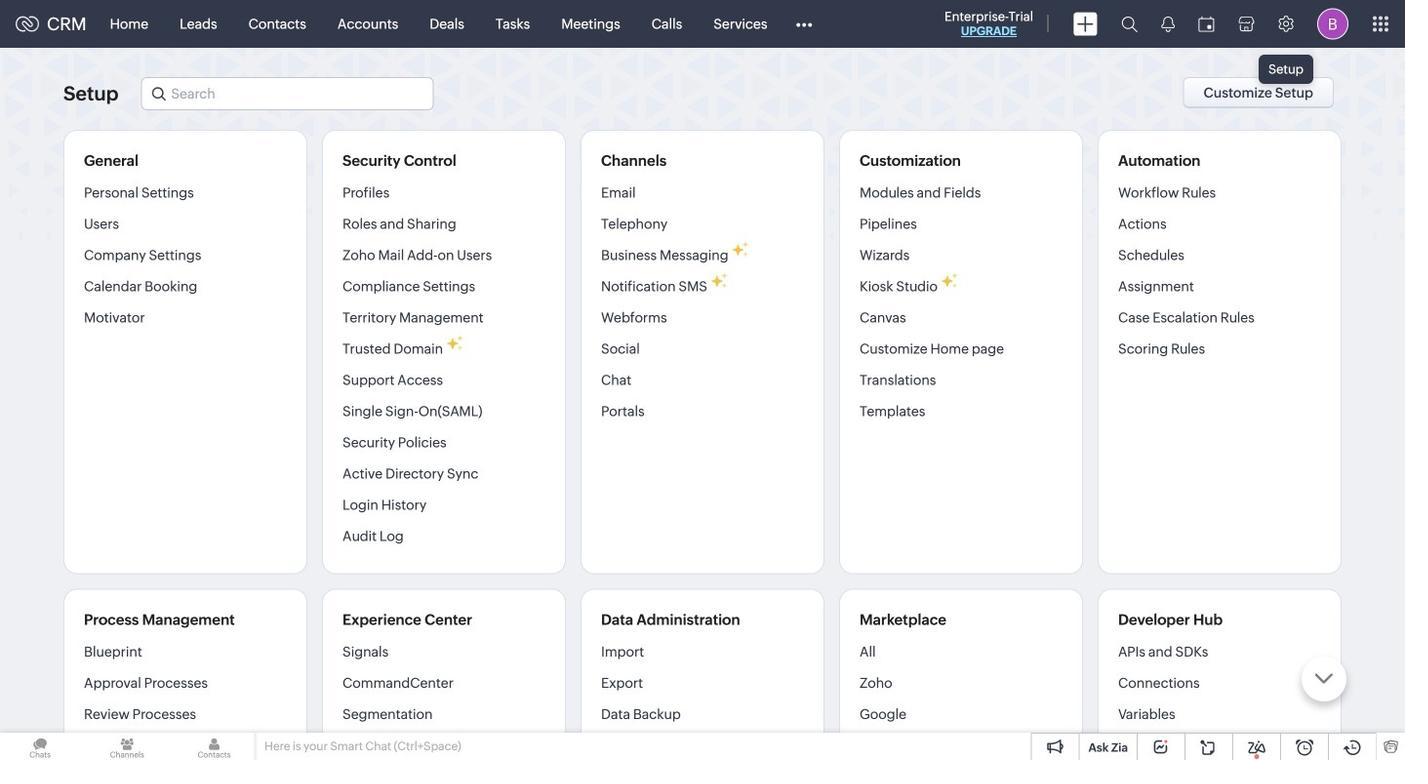 Task type: locate. For each thing, give the bounding box(es) containing it.
Search text field
[[142, 78, 433, 109]]

create menu image
[[1073, 12, 1098, 36]]

logo image
[[16, 16, 39, 32]]

search image
[[1121, 16, 1138, 32]]

None field
[[141, 77, 434, 110]]

calendar image
[[1198, 16, 1215, 32]]

channels image
[[87, 733, 167, 760]]

search element
[[1110, 0, 1150, 48]]



Task type: vqa. For each thing, say whether or not it's contained in the screenshot.
text box
no



Task type: describe. For each thing, give the bounding box(es) containing it.
profile element
[[1306, 0, 1360, 47]]

Other Modules field
[[783, 8, 825, 40]]

contacts image
[[174, 733, 254, 760]]

chats image
[[0, 733, 80, 760]]

signals element
[[1150, 0, 1187, 48]]

create menu element
[[1062, 0, 1110, 47]]

signals image
[[1161, 16, 1175, 32]]

profile image
[[1317, 8, 1349, 40]]



